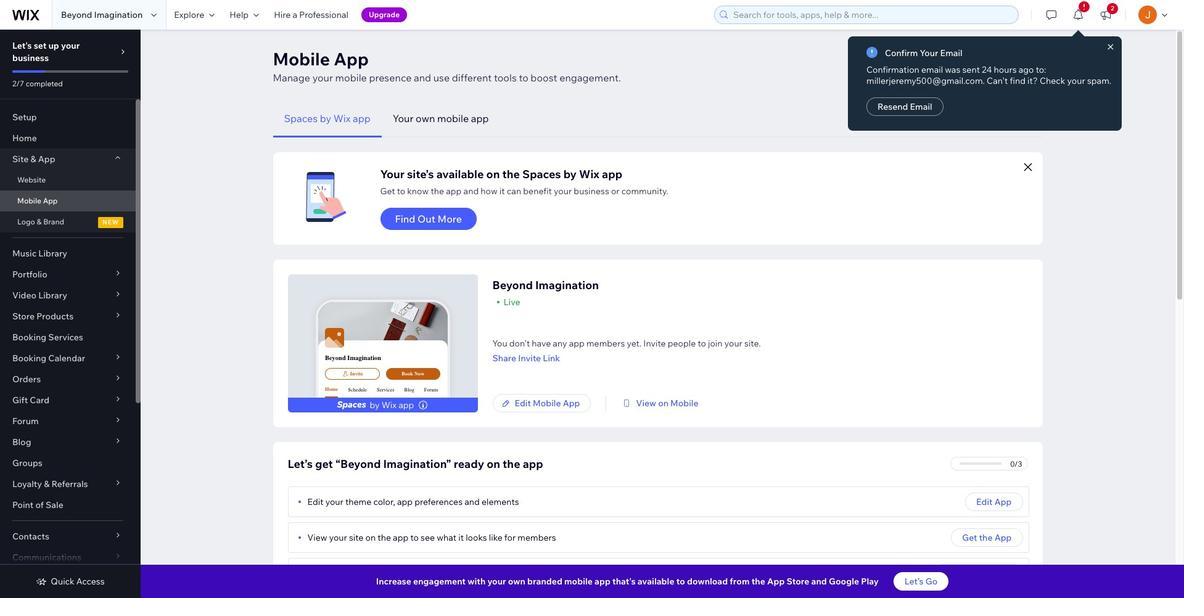 Task type: vqa. For each thing, say whether or not it's contained in the screenshot.


Task type: describe. For each thing, give the bounding box(es) containing it.
your inside your site's available on the spaces by wix app get to know the app and how it can benefit your business or community.
[[554, 186, 572, 197]]

let's get "beyond imagination" ready on the app
[[288, 457, 543, 471]]

calendar
[[48, 353, 85, 364]]

1 horizontal spatial store
[[787, 576, 810, 587]]

access
[[76, 576, 105, 587]]

edit app button
[[965, 493, 1023, 511]]

mobile down "people"
[[671, 398, 699, 409]]

1 horizontal spatial share
[[944, 568, 968, 579]]

store products button
[[0, 306, 136, 327]]

2 button
[[1092, 0, 1120, 30]]

it inside your site's available on the spaces by wix app get to know the app and how it can benefit your business or community.
[[500, 186, 505, 197]]

orders
[[12, 374, 41, 385]]

the right site on the left of page
[[378, 532, 391, 543]]

contacts button
[[0, 526, 136, 547]]

app up or
[[602, 167, 623, 181]]

find out more button
[[380, 208, 477, 230]]

your for app
[[393, 112, 414, 125]]

0 vertical spatial your
[[920, 47, 939, 59]]

tab list containing spaces by wix app
[[273, 100, 1043, 138]]

upgrade
[[369, 10, 400, 19]]

to inside mobile app manage your mobile presence and use different tools to boost engagement.
[[519, 72, 529, 84]]

your left site on the left of page
[[329, 532, 347, 543]]

up
[[48, 40, 59, 51]]

app up the more
[[446, 186, 462, 197]]

0 horizontal spatial beyond imagination
[[61, 9, 143, 20]]

engagement.
[[560, 72, 621, 84]]

mobile app manage your mobile presence and use different tools to boost engagement.
[[273, 48, 621, 84]]

quick access
[[51, 576, 105, 587]]

you don't have any app members yet. invite people to join your site. share invite link
[[493, 338, 761, 364]]

0 horizontal spatial share invite link button
[[493, 353, 761, 364]]

your right with
[[488, 576, 506, 587]]

booking calendar button
[[0, 348, 136, 369]]

setup
[[12, 112, 37, 123]]

to inside you don't have any app members yet. invite people to join your site. share invite link
[[698, 338, 706, 349]]

set
[[34, 40, 46, 51]]

site
[[12, 154, 29, 165]]

blog inside the home schedule services blog forum
[[404, 387, 414, 393]]

contacts
[[12, 531, 49, 542]]

any
[[553, 338, 567, 349]]

explore
[[174, 9, 204, 20]]

site
[[349, 532, 364, 543]]

yet.
[[627, 338, 642, 349]]

services inside the home schedule services blog forum
[[377, 387, 395, 393]]

orders button
[[0, 369, 136, 390]]

with
[[468, 576, 486, 587]]

your own mobile app
[[393, 112, 489, 125]]

that's
[[613, 576, 636, 587]]

home for home schedule services blog forum
[[325, 387, 338, 392]]

2 vertical spatial by
[[370, 400, 380, 411]]

2 horizontal spatial imagination
[[535, 278, 599, 292]]

your left the first at the left bottom
[[332, 568, 350, 579]]

of
[[35, 500, 44, 511]]

2 horizontal spatial beyond imagination
[[493, 278, 599, 292]]

booking for booking services
[[12, 332, 46, 343]]

sale
[[46, 500, 63, 511]]

and inside mobile app manage your mobile presence and use different tools to boost engagement.
[[414, 72, 431, 84]]

app down edit mobile app button
[[523, 457, 543, 471]]

products
[[37, 311, 74, 322]]

boost
[[531, 72, 557, 84]]

1 horizontal spatial engagement
[[489, 568, 541, 579]]

logo
[[17, 217, 35, 226]]

booking for booking calendar
[[12, 353, 46, 364]]

getting
[[458, 568, 488, 579]]

0 vertical spatial beyond
[[61, 9, 92, 20]]

your inside confirmation email was sent 24 hours ago to: millerjeremy500@gmail.com. can't find it? check your spam.
[[1068, 75, 1086, 86]]

confirmation email was sent 24 hours ago to: millerjeremy500@gmail.com. can't find it? check your spam.
[[867, 64, 1112, 86]]

0/3
[[1010, 459, 1022, 469]]

2/7
[[12, 79, 24, 88]]

increase engagement with your own branded mobile app that's available to download from the app store and google play
[[376, 576, 879, 587]]

app left that's
[[595, 576, 611, 587]]

own inside button
[[416, 112, 435, 125]]

and inside your site's available on the spaces by wix app get to know the app and how it can benefit your business or community.
[[464, 186, 479, 197]]

Search for tools, apps, help & more... field
[[730, 6, 1015, 23]]

link inside you don't have any app members yet. invite people to join your site. share invite link
[[543, 353, 560, 364]]

website link
[[0, 170, 136, 191]]

mobile inside sidebar element
[[17, 196, 41, 205]]

by wix app
[[370, 400, 414, 411]]

business inside your site's available on the spaces by wix app get to know the app and how it can benefit your business or community.
[[574, 186, 609, 197]]

your site's available on the spaces by wix app get to know the app and how it can benefit your business or community.
[[380, 167, 669, 197]]

the right know
[[431, 186, 444, 197]]

confirmation
[[867, 64, 920, 75]]

share invite link
[[944, 568, 1012, 579]]

to left start
[[427, 568, 436, 579]]

forum inside the home schedule services blog forum
[[424, 387, 438, 393]]

brand
[[43, 217, 64, 226]]

get the app button
[[951, 529, 1023, 547]]

let's go button
[[894, 572, 949, 591]]

& for site
[[30, 154, 36, 165]]

website
[[17, 175, 46, 184]]

2 vertical spatial imagination
[[348, 354, 381, 362]]

music library link
[[0, 243, 136, 264]]

mobile app
[[17, 196, 58, 205]]

app inside mobile app manage your mobile presence and use different tools to boost engagement.
[[334, 48, 369, 70]]

loyalty
[[12, 479, 42, 490]]

start
[[438, 568, 456, 579]]

app right from
[[767, 576, 785, 587]]

your inside you don't have any app members yet. invite people to join your site. share invite link
[[725, 338, 743, 349]]

1 horizontal spatial beyond imagination
[[325, 354, 381, 362]]

your for on
[[380, 167, 405, 181]]

app inside you don't have any app members yet. invite people to join your site. share invite link
[[569, 338, 585, 349]]

portfolio button
[[0, 264, 136, 285]]

mobile inside mobile app manage your mobile presence and use different tools to boost engagement.
[[273, 48, 330, 70]]

music library
[[12, 248, 67, 259]]

invite down don't
[[518, 353, 541, 364]]

join
[[708, 338, 723, 349]]

communications
[[12, 552, 81, 563]]

gift
[[12, 395, 28, 406]]

play
[[861, 576, 879, 587]]

book now
[[402, 371, 425, 377]]

forum button
[[0, 411, 136, 432]]

booking calendar
[[12, 353, 85, 364]]

app down the home schedule services blog forum
[[399, 400, 414, 411]]

branded
[[527, 576, 563, 587]]

book
[[402, 371, 413, 377]]

more
[[438, 213, 462, 225]]

1 horizontal spatial link
[[995, 568, 1012, 579]]

1 vertical spatial email
[[910, 101, 932, 112]]

from
[[730, 576, 750, 587]]

now
[[415, 371, 425, 377]]

0 horizontal spatial engagement
[[413, 576, 466, 587]]

edit for edit app
[[977, 497, 993, 508]]

invite up schedule
[[350, 371, 363, 377]]

spam.
[[1087, 75, 1112, 86]]

let's set up your business
[[12, 40, 80, 64]]

loyalty & referrals
[[12, 479, 88, 490]]

or
[[611, 186, 620, 197]]

1 vertical spatial members
[[518, 532, 556, 543]]

find
[[1010, 75, 1026, 86]]

go
[[926, 576, 938, 587]]

invite left the first at the left bottom
[[308, 568, 330, 579]]

use
[[433, 72, 450, 84]]

& for logo
[[37, 217, 42, 226]]

1 horizontal spatial own
[[508, 576, 526, 587]]

store products
[[12, 311, 74, 322]]

available inside your site's available on the spaces by wix app get to know the app and how it can benefit your business or community.
[[437, 167, 484, 181]]

0 vertical spatial email
[[940, 47, 963, 59]]

app left see
[[393, 532, 409, 543]]

was
[[945, 64, 961, 75]]

1 horizontal spatial share invite link button
[[933, 564, 1023, 583]]

completed
[[26, 79, 63, 88]]

2 horizontal spatial mobile
[[564, 576, 593, 587]]

music
[[12, 248, 37, 259]]

can
[[507, 186, 521, 197]]

schedule
[[348, 387, 367, 393]]

share inside you don't have any app members yet. invite people to join your site. share invite link
[[493, 353, 516, 364]]

get inside your site's available on the spaces by wix app get to know the app and how it can benefit your business or community.
[[380, 186, 395, 197]]

site.
[[745, 338, 761, 349]]

by inside your site's available on the spaces by wix app get to know the app and how it can benefit your business or community.
[[564, 167, 577, 181]]



Task type: locate. For each thing, give the bounding box(es) containing it.
mobile inside mobile app manage your mobile presence and use different tools to boost engagement.
[[335, 72, 367, 84]]

invite right yet.
[[644, 338, 666, 349]]

the up elements
[[503, 457, 520, 471]]

1 vertical spatial blog
[[12, 437, 31, 448]]

& right logo
[[37, 217, 42, 226]]

referrals
[[52, 479, 88, 490]]

app down different
[[471, 112, 489, 125]]

1 library from the top
[[38, 248, 67, 259]]

0 horizontal spatial store
[[12, 311, 35, 322]]

your
[[61, 40, 80, 51], [313, 72, 333, 84], [1068, 75, 1086, 86], [554, 186, 572, 197], [725, 338, 743, 349], [326, 497, 344, 508], [329, 532, 347, 543], [332, 568, 350, 579], [488, 576, 506, 587]]

mobile inside button
[[533, 398, 561, 409]]

wix
[[334, 112, 351, 125], [579, 167, 600, 181], [382, 400, 397, 411]]

let's left get
[[288, 457, 313, 471]]

edit down don't
[[515, 398, 531, 409]]

business left or
[[574, 186, 609, 197]]

beyond up the let's set up your business
[[61, 9, 92, 20]]

invite down get the app
[[970, 568, 993, 579]]

1 vertical spatial booking
[[12, 353, 46, 364]]

store down video
[[12, 311, 35, 322]]

home schedule services blog forum
[[325, 387, 438, 393]]

check
[[1040, 75, 1066, 86]]

hours
[[994, 64, 1017, 75]]

a
[[293, 9, 297, 20]]

see
[[421, 532, 435, 543]]

spaces inside spaces by wix app button
[[284, 112, 318, 125]]

1 vertical spatial view
[[308, 532, 327, 543]]

new
[[102, 218, 119, 226]]

your down presence
[[393, 112, 414, 125]]

1 vertical spatial own
[[508, 576, 526, 587]]

presence
[[369, 72, 412, 84]]

logo & brand
[[17, 217, 64, 226]]

share invite link button down get the app
[[933, 564, 1023, 583]]

mobile down "have"
[[533, 398, 561, 409]]

app
[[353, 112, 371, 125], [471, 112, 489, 125], [602, 167, 623, 181], [446, 186, 462, 197], [569, 338, 585, 349], [399, 400, 414, 411], [523, 457, 543, 471], [397, 497, 413, 508], [393, 532, 409, 543], [370, 568, 385, 579], [595, 576, 611, 587]]

to left see
[[410, 532, 419, 543]]

beyond
[[61, 9, 92, 20], [493, 278, 533, 292], [325, 354, 346, 362]]

can't
[[987, 75, 1008, 86]]

get
[[380, 186, 395, 197], [962, 532, 977, 543]]

available up how
[[437, 167, 484, 181]]

1 vertical spatial services
[[377, 387, 395, 393]]

beyond up the home schedule services blog forum
[[325, 354, 346, 362]]

what
[[437, 532, 457, 543]]

own down use
[[416, 112, 435, 125]]

app right color,
[[397, 497, 413, 508]]

engagement left with
[[413, 576, 466, 587]]

2 vertical spatial wix
[[382, 400, 397, 411]]

upgrade button
[[361, 7, 407, 22]]

looks
[[466, 532, 487, 543]]

1 horizontal spatial mobile
[[437, 112, 469, 125]]

0 horizontal spatial own
[[416, 112, 435, 125]]

let's go
[[905, 576, 938, 587]]

0 horizontal spatial wix
[[334, 112, 351, 125]]

imagination
[[94, 9, 143, 20], [535, 278, 599, 292], [348, 354, 381, 362]]

0 horizontal spatial it
[[458, 532, 464, 543]]

your inside mobile app manage your mobile presence and use different tools to boost engagement.
[[313, 72, 333, 84]]

to left download
[[677, 576, 685, 587]]

0 vertical spatial imagination
[[94, 9, 143, 20]]

0 vertical spatial home
[[12, 133, 37, 144]]

1 vertical spatial beyond imagination
[[493, 278, 599, 292]]

& right the loyalty
[[44, 479, 50, 490]]

2 horizontal spatial edit
[[977, 497, 993, 508]]

view for view on mobile
[[636, 398, 656, 409]]

0 horizontal spatial view
[[308, 532, 327, 543]]

download
[[687, 576, 728, 587]]

business inside the let's set up your business
[[12, 52, 49, 64]]

2 vertical spatial your
[[380, 167, 405, 181]]

1 vertical spatial available
[[638, 576, 675, 587]]

your left spam.
[[1068, 75, 1086, 86]]

blog up groups
[[12, 437, 31, 448]]

1 horizontal spatial home
[[325, 387, 338, 392]]

1 vertical spatial forum
[[12, 416, 39, 427]]

1 horizontal spatial it
[[500, 186, 505, 197]]

blog button
[[0, 432, 136, 453]]

view on mobile
[[636, 398, 699, 409]]

your right the benefit
[[554, 186, 572, 197]]

& for loyalty
[[44, 479, 50, 490]]

services up "by wix app" in the left of the page
[[377, 387, 395, 393]]

let's for let's get "beyond imagination" ready on the app
[[288, 457, 313, 471]]

1 booking from the top
[[12, 332, 46, 343]]

home down the setup at the top of page
[[12, 133, 37, 144]]

tab list
[[273, 100, 1043, 138]]

tools
[[494, 72, 517, 84]]

view for view your site on the app to see what it looks like for members
[[308, 532, 327, 543]]

1 vertical spatial by
[[564, 167, 577, 181]]

1 vertical spatial share invite link button
[[933, 564, 1023, 583]]

to
[[519, 72, 529, 84], [397, 186, 405, 197], [698, 338, 706, 349], [410, 532, 419, 543], [427, 568, 436, 579], [677, 576, 685, 587]]

0 horizontal spatial spaces
[[284, 112, 318, 125]]

your own mobile app button
[[382, 100, 500, 138]]

0 vertical spatial get
[[380, 186, 395, 197]]

1 vertical spatial wix
[[579, 167, 600, 181]]

1 horizontal spatial by
[[370, 400, 380, 411]]

0 vertical spatial blog
[[404, 387, 414, 393]]

library up portfolio dropdown button
[[38, 248, 67, 259]]

0 horizontal spatial email
[[910, 101, 932, 112]]

point of sale
[[12, 500, 63, 511]]

hire a professional
[[274, 9, 349, 20]]

the right from
[[752, 576, 765, 587]]

library up products
[[38, 290, 67, 301]]

your left theme
[[326, 497, 344, 508]]

24
[[982, 64, 992, 75]]

1 vertical spatial library
[[38, 290, 67, 301]]

your right "up"
[[61, 40, 80, 51]]

app inside button
[[471, 112, 489, 125]]

app down 'edit app'
[[995, 532, 1012, 543]]

1 vertical spatial spaces
[[523, 167, 561, 181]]

to left know
[[397, 186, 405, 197]]

members inside you don't have any app members yet. invite people to join your site. share invite link
[[587, 338, 625, 349]]

color,
[[373, 497, 395, 508]]

view your site on the app to see what it looks like for members
[[308, 532, 556, 543]]

like
[[489, 532, 503, 543]]

spaces down manage
[[284, 112, 318, 125]]

1 horizontal spatial forum
[[424, 387, 438, 393]]

app inside popup button
[[38, 154, 55, 165]]

your up email
[[920, 47, 939, 59]]

0 horizontal spatial link
[[543, 353, 560, 364]]

0 horizontal spatial &
[[30, 154, 36, 165]]

help button
[[222, 0, 267, 30]]

1 horizontal spatial services
[[377, 387, 395, 393]]

get the app
[[962, 532, 1012, 543]]

library
[[38, 248, 67, 259], [38, 290, 67, 301]]

1 horizontal spatial wix
[[382, 400, 397, 411]]

your inside your site's available on the spaces by wix app get to know the app and how it can benefit your business or community.
[[380, 167, 405, 181]]

on inside your site's available on the spaces by wix app get to know the app and how it can benefit your business or community.
[[486, 167, 500, 181]]

let's
[[288, 457, 313, 471], [905, 576, 924, 587]]

find
[[395, 213, 415, 225]]

0 vertical spatial forum
[[424, 387, 438, 393]]

1 vertical spatial let's
[[905, 576, 924, 587]]

app right the first at the left bottom
[[370, 568, 385, 579]]

let's left the go
[[905, 576, 924, 587]]

1 horizontal spatial members
[[518, 532, 556, 543]]

let's for let's go
[[905, 576, 924, 587]]

app down professional
[[334, 48, 369, 70]]

0 vertical spatial spaces
[[284, 112, 318, 125]]

view left site on the left of page
[[308, 532, 327, 543]]

spaces inside your site's available on the spaces by wix app get to know the app and how it can benefit your business or community.
[[523, 167, 561, 181]]

mobile left presence
[[335, 72, 367, 84]]

sidebar element
[[0, 30, 141, 598]]

edit
[[515, 398, 531, 409], [308, 497, 324, 508], [977, 497, 993, 508]]

sent
[[963, 64, 980, 75]]

link down get the app
[[995, 568, 1012, 579]]

1 vertical spatial it
[[458, 532, 464, 543]]

wix inside your site's available on the spaces by wix app get to know the app and how it can benefit your business or community.
[[579, 167, 600, 181]]

share invite link button down yet.
[[493, 353, 761, 364]]

1 horizontal spatial get
[[962, 532, 977, 543]]

2 horizontal spatial by
[[564, 167, 577, 181]]

get left know
[[380, 186, 395, 197]]

own left 'branded'
[[508, 576, 526, 587]]

& inside popup button
[[30, 154, 36, 165]]

blog inside popup button
[[12, 437, 31, 448]]

the inside button
[[979, 532, 993, 543]]

and left 'google'
[[812, 576, 827, 587]]

forum down gift
[[12, 416, 39, 427]]

to inside your site's available on the spaces by wix app get to know the app and how it can benefit your business or community.
[[397, 186, 405, 197]]

app up get the app
[[995, 497, 1012, 508]]

it
[[500, 186, 505, 197], [458, 532, 464, 543]]

edit up get the app
[[977, 497, 993, 508]]

mobile up manage
[[273, 48, 330, 70]]

home link
[[0, 128, 136, 149]]

"beyond
[[336, 457, 381, 471]]

first
[[352, 568, 368, 579]]

0 vertical spatial beyond imagination
[[61, 9, 143, 20]]

to left join
[[698, 338, 706, 349]]

library for music library
[[38, 248, 67, 259]]

share down the you
[[493, 353, 516, 364]]

edit down get
[[308, 497, 324, 508]]

view on mobile button
[[621, 398, 699, 409]]

mobile right 'branded'
[[564, 576, 593, 587]]

1 horizontal spatial view
[[636, 398, 656, 409]]

2 vertical spatial members
[[387, 568, 426, 579]]

get up share invite link
[[962, 532, 977, 543]]

mobile inside your own mobile app button
[[437, 112, 469, 125]]

beyond imagination
[[61, 9, 143, 20], [493, 278, 599, 292], [325, 354, 381, 362]]

0 horizontal spatial let's
[[288, 457, 313, 471]]

2 horizontal spatial members
[[587, 338, 625, 349]]

0 vertical spatial share invite link button
[[493, 353, 761, 364]]

1 horizontal spatial spaces
[[523, 167, 561, 181]]

1 vertical spatial your
[[393, 112, 414, 125]]

available right that's
[[638, 576, 675, 587]]

mobile down use
[[437, 112, 469, 125]]

edit for edit your theme color, app preferences and elements
[[308, 497, 324, 508]]

1 horizontal spatial available
[[638, 576, 675, 587]]

0 vertical spatial wix
[[334, 112, 351, 125]]

beyond up live
[[493, 278, 533, 292]]

&
[[30, 154, 36, 165], [37, 217, 42, 226], [44, 479, 50, 490]]

1 vertical spatial home
[[325, 387, 338, 392]]

and left use
[[414, 72, 431, 84]]

how
[[481, 186, 498, 197]]

forum down now
[[424, 387, 438, 393]]

0 vertical spatial by
[[320, 112, 331, 125]]

2 horizontal spatial wix
[[579, 167, 600, 181]]

0 horizontal spatial available
[[437, 167, 484, 181]]

groups
[[12, 458, 42, 469]]

1 horizontal spatial beyond
[[325, 354, 346, 362]]

1 vertical spatial imagination
[[535, 278, 599, 292]]

app up the website
[[38, 154, 55, 165]]

0 horizontal spatial members
[[387, 568, 426, 579]]

booking inside dropdown button
[[12, 353, 46, 364]]

have
[[532, 338, 551, 349]]

don't
[[509, 338, 530, 349]]

own
[[416, 112, 435, 125], [508, 576, 526, 587]]

0 horizontal spatial services
[[48, 332, 83, 343]]

0 vertical spatial services
[[48, 332, 83, 343]]

2 booking from the top
[[12, 353, 46, 364]]

library inside dropdown button
[[38, 290, 67, 301]]

1 vertical spatial share
[[944, 568, 968, 579]]

0 horizontal spatial business
[[12, 52, 49, 64]]

site's
[[407, 167, 434, 181]]

booking services
[[12, 332, 83, 343]]

out
[[418, 213, 436, 225]]

0 vertical spatial let's
[[288, 457, 313, 471]]

1 vertical spatial beyond
[[493, 278, 533, 292]]

engagement down for
[[489, 568, 541, 579]]

increase
[[376, 576, 411, 587]]

1 vertical spatial link
[[995, 568, 1012, 579]]

1 horizontal spatial edit
[[515, 398, 531, 409]]

business down let's
[[12, 52, 49, 64]]

business
[[12, 52, 49, 64], [574, 186, 609, 197]]

app inside button
[[995, 532, 1012, 543]]

and left elements
[[465, 497, 480, 508]]

resend
[[878, 101, 908, 112]]

home left schedule
[[325, 387, 338, 392]]

on
[[486, 167, 500, 181], [658, 398, 669, 409], [487, 457, 500, 471], [366, 532, 376, 543]]

0 horizontal spatial beyond
[[61, 9, 92, 20]]

& inside dropdown button
[[44, 479, 50, 490]]

1 horizontal spatial imagination
[[348, 354, 381, 362]]

mobile app link
[[0, 191, 136, 212]]

and
[[414, 72, 431, 84], [464, 186, 479, 197], [465, 497, 480, 508], [812, 576, 827, 587]]

app up brand
[[43, 196, 58, 205]]

2 library from the top
[[38, 290, 67, 301]]

library for video library
[[38, 290, 67, 301]]

store left 'google'
[[787, 576, 810, 587]]

your right join
[[725, 338, 743, 349]]

1 horizontal spatial email
[[940, 47, 963, 59]]

card
[[30, 395, 49, 406]]

wix inside spaces by wix app button
[[334, 112, 351, 125]]

find out more
[[395, 213, 462, 225]]

link down any
[[543, 353, 560, 364]]

services
[[48, 332, 83, 343], [377, 387, 395, 393]]

get inside button
[[962, 532, 977, 543]]

theme
[[345, 497, 372, 508]]

view down you don't have any app members yet. invite people to join your site. share invite link
[[636, 398, 656, 409]]

members left start
[[387, 568, 426, 579]]

forum inside popup button
[[12, 416, 39, 427]]

spaces
[[284, 112, 318, 125], [523, 167, 561, 181]]

& right the site
[[30, 154, 36, 165]]

your inside your own mobile app button
[[393, 112, 414, 125]]

site & app button
[[0, 149, 136, 170]]

your left site's
[[380, 167, 405, 181]]

0 vertical spatial available
[[437, 167, 484, 181]]

0 horizontal spatial share
[[493, 353, 516, 364]]

live
[[504, 297, 520, 308]]

1 vertical spatial business
[[574, 186, 609, 197]]

services inside sidebar element
[[48, 332, 83, 343]]

edit mobile app button
[[493, 394, 591, 413]]

0 horizontal spatial blog
[[12, 437, 31, 448]]

spaces by wix app button
[[273, 100, 382, 138]]

quick access button
[[36, 576, 105, 587]]

home for home
[[12, 133, 37, 144]]

1 horizontal spatial let's
[[905, 576, 924, 587]]

0 horizontal spatial home
[[12, 133, 37, 144]]

email down millerjeremy500@gmail.com.
[[910, 101, 932, 112]]

booking up orders
[[12, 353, 46, 364]]

0 horizontal spatial edit
[[308, 497, 324, 508]]

people
[[668, 338, 696, 349]]

the up the can
[[502, 167, 520, 181]]

1 horizontal spatial blog
[[404, 387, 414, 393]]

0 horizontal spatial imagination
[[94, 9, 143, 20]]

preferences
[[415, 497, 463, 508]]

home inside sidebar element
[[12, 133, 37, 144]]

let's inside button
[[905, 576, 924, 587]]

0 horizontal spatial by
[[320, 112, 331, 125]]

app down any
[[563, 398, 580, 409]]

store inside popup button
[[12, 311, 35, 322]]

it left the can
[[500, 186, 505, 197]]

your inside the let's set up your business
[[61, 40, 80, 51]]

community.
[[622, 186, 669, 197]]

email
[[922, 64, 943, 75]]

edit for edit mobile app
[[515, 398, 531, 409]]

1 vertical spatial &
[[37, 217, 42, 226]]

services up calendar
[[48, 332, 83, 343]]

email up was at the right of the page
[[940, 47, 963, 59]]

booking down store products
[[12, 332, 46, 343]]

0 horizontal spatial mobile
[[335, 72, 367, 84]]

1 horizontal spatial &
[[37, 217, 42, 226]]

0 vertical spatial store
[[12, 311, 35, 322]]

quick
[[51, 576, 74, 587]]

setup link
[[0, 107, 136, 128]]

and left how
[[464, 186, 479, 197]]

hire
[[274, 9, 291, 20]]

home inside the home schedule services blog forum
[[325, 387, 338, 392]]

app right any
[[569, 338, 585, 349]]

members left yet.
[[587, 338, 625, 349]]

elements
[[482, 497, 519, 508]]

by inside spaces by wix app button
[[320, 112, 331, 125]]

resend email
[[878, 101, 932, 112]]

0 vertical spatial &
[[30, 154, 36, 165]]

1 vertical spatial store
[[787, 576, 810, 587]]

to right tools
[[519, 72, 529, 84]]

app inside button
[[353, 112, 371, 125]]



